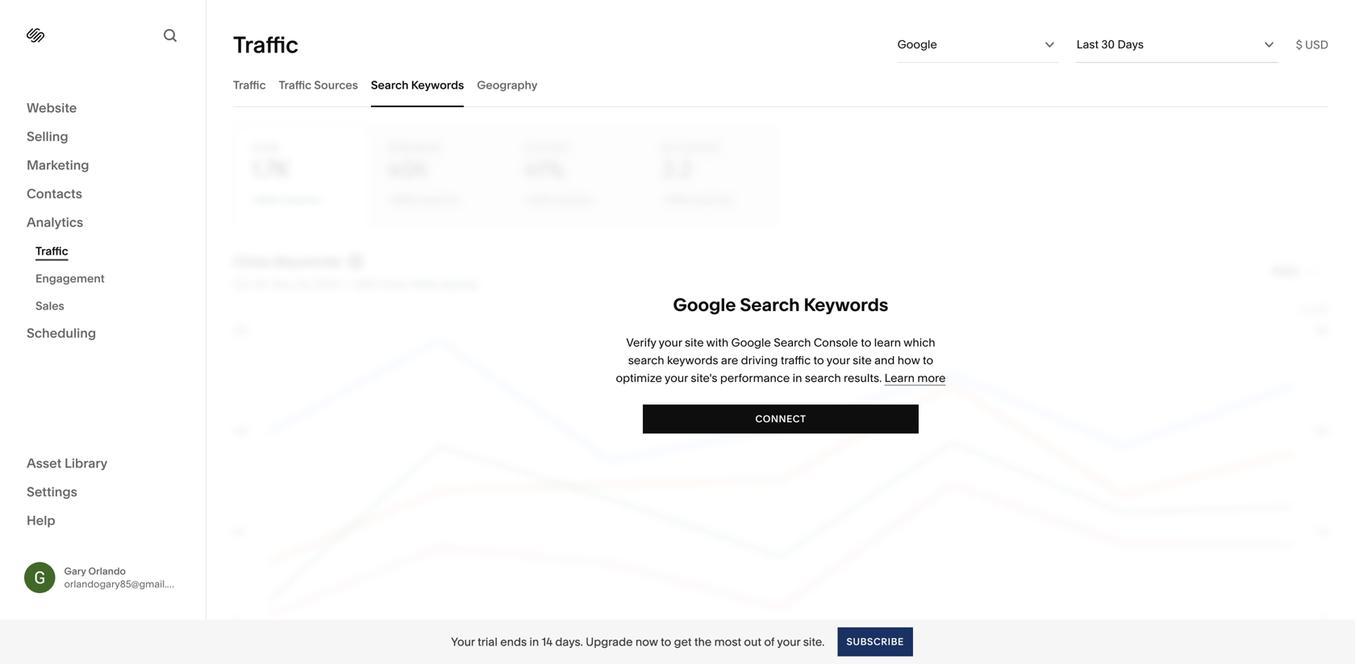 Task type: vqa. For each thing, say whether or not it's contained in the screenshot.
Subscribe
yes



Task type: locate. For each thing, give the bounding box(es) containing it.
ends
[[500, 636, 527, 650]]

last 30 days
[[1077, 38, 1144, 51]]

1 vertical spatial site
[[853, 354, 872, 368]]

google for google search keywords
[[673, 294, 736, 316]]

0 horizontal spatial search
[[628, 354, 665, 368]]

traffic left the traffic sources button
[[233, 78, 266, 92]]

which
[[904, 336, 936, 350]]

orlandogary85@gmail.com
[[64, 579, 187, 590]]

in
[[793, 372, 802, 385], [530, 636, 539, 650]]

tab list
[[233, 63, 1329, 107]]

keywords
[[411, 78, 464, 92], [804, 294, 889, 316]]

$
[[1296, 38, 1303, 52]]

search right sources
[[371, 78, 409, 92]]

your
[[659, 336, 682, 350], [827, 354, 850, 368], [665, 372, 688, 385], [777, 636, 801, 650]]

asset library link
[[27, 455, 179, 474]]

traffic inside button
[[279, 78, 312, 92]]

in down traffic
[[793, 372, 802, 385]]

search up traffic
[[774, 336, 811, 350]]

site
[[685, 336, 704, 350], [853, 354, 872, 368]]

search inside the verify your site with google search console to learn which search keywords are driving traffic to your site and how to optimize your site's performance in search results.
[[774, 336, 811, 350]]

google inside field
[[898, 38, 938, 51]]

engagement link
[[36, 265, 188, 293]]

google search keywords
[[673, 294, 889, 316]]

site up the keywords
[[685, 336, 704, 350]]

library
[[65, 456, 107, 472]]

out
[[744, 636, 762, 650]]

engagement
[[36, 272, 105, 286]]

contacts link
[[27, 185, 179, 204]]

help link
[[27, 512, 55, 530]]

days.
[[555, 636, 583, 650]]

0 vertical spatial in
[[793, 372, 802, 385]]

search down verify
[[628, 354, 665, 368]]

your
[[451, 636, 475, 650]]

scheduling link
[[27, 325, 179, 344]]

site up the results.
[[853, 354, 872, 368]]

2 vertical spatial search
[[774, 336, 811, 350]]

analytics link
[[27, 214, 179, 233]]

geography button
[[477, 63, 538, 107]]

1 vertical spatial google
[[673, 294, 736, 316]]

search
[[628, 354, 665, 368], [805, 372, 841, 385]]

settings link
[[27, 484, 179, 503]]

learn
[[875, 336, 901, 350]]

2 vertical spatial google
[[732, 336, 771, 350]]

sales
[[36, 299, 64, 313]]

0 vertical spatial google
[[898, 38, 938, 51]]

1 horizontal spatial site
[[853, 354, 872, 368]]

keywords left geography
[[411, 78, 464, 92]]

most
[[715, 636, 742, 650]]

last
[[1077, 38, 1099, 51]]

website link
[[27, 99, 179, 118]]

gary orlando orlandogary85@gmail.com
[[64, 566, 187, 590]]

with
[[707, 336, 729, 350]]

1 horizontal spatial search
[[805, 372, 841, 385]]

keywords up 'console'
[[804, 294, 889, 316]]

your trial ends in 14 days. upgrade now to get the most out of your site.
[[451, 636, 825, 650]]

sources
[[314, 78, 358, 92]]

google for google
[[898, 38, 938, 51]]

google
[[898, 38, 938, 51], [673, 294, 736, 316], [732, 336, 771, 350]]

connect button
[[643, 405, 919, 434]]

traffic link
[[36, 238, 188, 265]]

1 vertical spatial keywords
[[804, 294, 889, 316]]

of
[[764, 636, 775, 650]]

connect
[[756, 414, 807, 425]]

to
[[861, 336, 872, 350], [814, 354, 824, 368], [923, 354, 934, 368], [661, 636, 672, 650]]

subscribe
[[847, 637, 904, 648]]

more
[[918, 372, 946, 385]]

Google field
[[898, 27, 1059, 62]]

traffic down analytics
[[36, 244, 68, 258]]

driving
[[741, 354, 778, 368]]

search
[[371, 78, 409, 92], [740, 294, 800, 316], [774, 336, 811, 350]]

0 vertical spatial site
[[685, 336, 704, 350]]

and
[[875, 354, 895, 368]]

keywords inside button
[[411, 78, 464, 92]]

selling
[[27, 129, 68, 144]]

traffic left sources
[[279, 78, 312, 92]]

geography
[[477, 78, 538, 92]]

in left 14 on the bottom of the page
[[530, 636, 539, 650]]

verify
[[626, 336, 656, 350]]

website
[[27, 100, 77, 116]]

to up more
[[923, 354, 934, 368]]

site's
[[691, 372, 718, 385]]

asset
[[27, 456, 62, 472]]

search down traffic
[[805, 372, 841, 385]]

usd
[[1306, 38, 1329, 52]]

0 vertical spatial keywords
[[411, 78, 464, 92]]

are
[[721, 354, 739, 368]]

0 vertical spatial search
[[371, 78, 409, 92]]

0 horizontal spatial keywords
[[411, 78, 464, 92]]

marketing
[[27, 157, 89, 173]]

1 horizontal spatial in
[[793, 372, 802, 385]]

trial
[[478, 636, 498, 650]]

help
[[27, 513, 55, 529]]

traffic
[[233, 31, 299, 59], [233, 78, 266, 92], [279, 78, 312, 92], [36, 244, 68, 258]]

search up the verify your site with google search console to learn which search keywords are driving traffic to your site and how to optimize your site's performance in search results.
[[740, 294, 800, 316]]

how
[[898, 354, 920, 368]]

learn more
[[885, 372, 946, 385]]

0 horizontal spatial in
[[530, 636, 539, 650]]



Task type: describe. For each thing, give the bounding box(es) containing it.
1 vertical spatial in
[[530, 636, 539, 650]]

traffic sources
[[279, 78, 358, 92]]

1 horizontal spatial keywords
[[804, 294, 889, 316]]

1 vertical spatial search
[[740, 294, 800, 316]]

learn more link
[[885, 372, 946, 386]]

0 horizontal spatial site
[[685, 336, 704, 350]]

your right of
[[777, 636, 801, 650]]

14
[[542, 636, 553, 650]]

your down the keywords
[[665, 372, 688, 385]]

analytics
[[27, 215, 83, 230]]

now
[[636, 636, 658, 650]]

$ usd
[[1296, 38, 1329, 52]]

contacts
[[27, 186, 82, 202]]

30
[[1102, 38, 1115, 51]]

days
[[1118, 38, 1144, 51]]

settings
[[27, 485, 77, 500]]

traffic button
[[233, 63, 266, 107]]

1 vertical spatial search
[[805, 372, 841, 385]]

get
[[674, 636, 692, 650]]

traffic up traffic "button" at the left top of the page
[[233, 31, 299, 59]]

google inside the verify your site with google search console to learn which search keywords are driving traffic to your site and how to optimize your site's performance in search results.
[[732, 336, 771, 350]]

learn
[[885, 372, 915, 385]]

sales link
[[36, 293, 188, 320]]

your up the keywords
[[659, 336, 682, 350]]

traffic
[[781, 354, 811, 368]]

in inside the verify your site with google search console to learn which search keywords are driving traffic to your site and how to optimize your site's performance in search results.
[[793, 372, 802, 385]]

marketing link
[[27, 157, 179, 176]]

optimize
[[616, 372, 662, 385]]

gary
[[64, 566, 86, 578]]

to left "get"
[[661, 636, 672, 650]]

site.
[[803, 636, 825, 650]]

orlando
[[88, 566, 126, 578]]

upgrade
[[586, 636, 633, 650]]

console
[[814, 336, 858, 350]]

last 30 days button
[[1077, 27, 1279, 62]]

subscribe button
[[838, 628, 913, 657]]

traffic sources button
[[279, 63, 358, 107]]

scheduling
[[27, 326, 96, 341]]

asset library
[[27, 456, 107, 472]]

the
[[695, 636, 712, 650]]

selling link
[[27, 128, 179, 147]]

to right traffic
[[814, 354, 824, 368]]

search keywords button
[[371, 63, 464, 107]]

your down 'console'
[[827, 354, 850, 368]]

to left the learn
[[861, 336, 872, 350]]

keywords
[[667, 354, 719, 368]]

0 vertical spatial search
[[628, 354, 665, 368]]

tab list containing traffic
[[233, 63, 1329, 107]]

search keywords
[[371, 78, 464, 92]]

results.
[[844, 372, 882, 385]]

search inside button
[[371, 78, 409, 92]]

verify your site with google search console to learn which search keywords are driving traffic to your site and how to optimize your site's performance in search results.
[[616, 336, 936, 385]]

performance
[[720, 372, 790, 385]]



